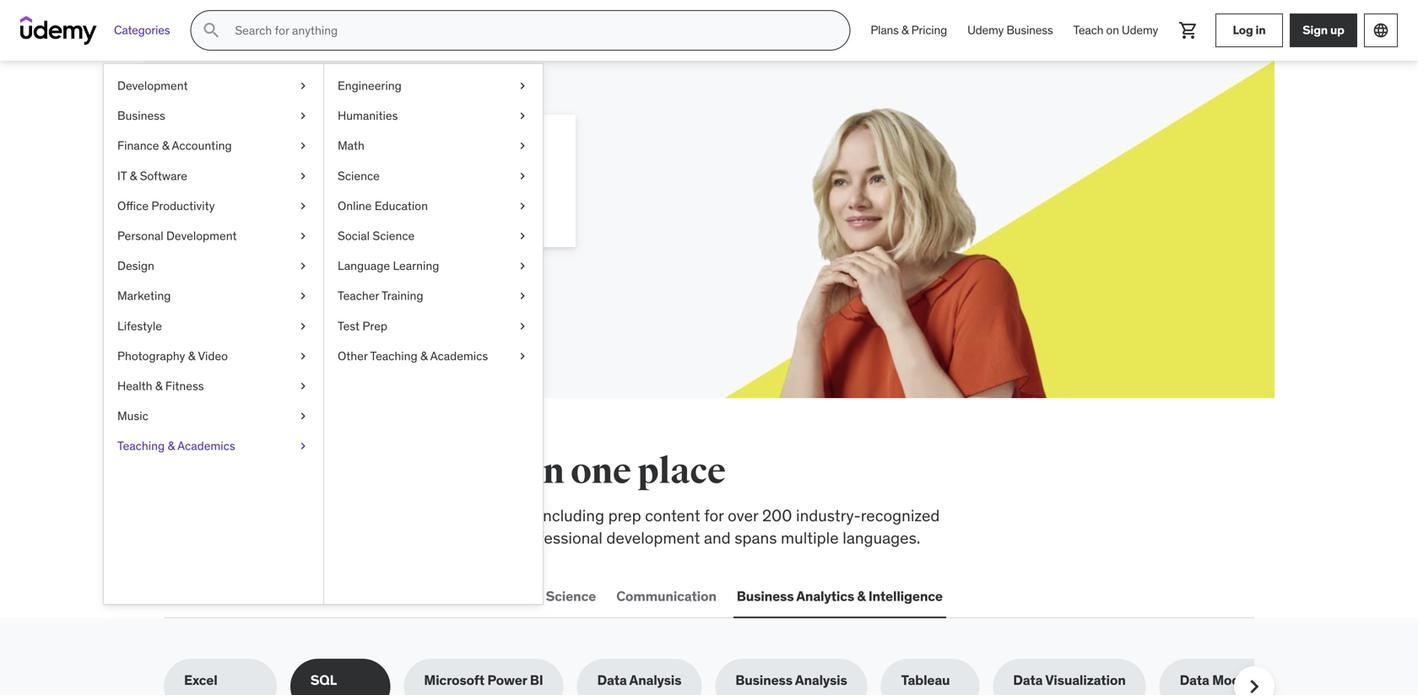 Task type: locate. For each thing, give the bounding box(es) containing it.
xsmall image inside humanities link
[[516, 108, 529, 124]]

it inside button
[[303, 588, 315, 606]]

training
[[382, 289, 423, 304]]

business analytics & intelligence
[[737, 588, 943, 606]]

xsmall image inside online education link
[[516, 198, 529, 214]]

xsmall image inside engineering link
[[516, 78, 529, 94]]

xsmall image inside it & software link
[[296, 168, 310, 184]]

0 horizontal spatial analysis
[[630, 672, 682, 690]]

xsmall image inside the language learning link
[[516, 258, 529, 275]]

1 vertical spatial in
[[532, 450, 564, 494]]

0 horizontal spatial your
[[273, 176, 299, 193]]

0 vertical spatial for
[[305, 134, 345, 169]]

udemy business
[[968, 23, 1053, 38]]

web development button
[[164, 577, 286, 617]]

up
[[1331, 22, 1345, 38]]

0 vertical spatial skills
[[280, 450, 371, 494]]

it up office
[[117, 168, 127, 183]]

1 vertical spatial it
[[303, 588, 315, 606]]

& right health at the left bottom
[[155, 379, 163, 394]]

potential
[[302, 176, 356, 193]]

analytics
[[797, 588, 855, 606]]

your up "with"
[[350, 134, 411, 169]]

recognized
[[861, 506, 940, 526]]

xsmall image for business
[[296, 108, 310, 124]]

science up 15.
[[338, 168, 380, 183]]

xsmall image inside social science link
[[516, 228, 529, 245]]

data left modeling
[[1180, 672, 1210, 690]]

development for personal
[[166, 228, 237, 244]]

1 horizontal spatial analysis
[[795, 672, 848, 690]]

science down the professional
[[546, 588, 596, 606]]

xsmall image inside 'teaching & academics' "link"
[[296, 438, 310, 455]]

fitness
[[165, 379, 204, 394]]

data for data analysis
[[597, 672, 627, 690]]

teacher training
[[338, 289, 423, 304]]

other teaching & academics link
[[324, 341, 543, 371]]

0 vertical spatial your
[[350, 134, 411, 169]]

for up potential
[[305, 134, 345, 169]]

for up and
[[704, 506, 724, 526]]

health
[[117, 379, 152, 394]]

business inside udemy business link
[[1007, 23, 1053, 38]]

teaching & academics
[[117, 439, 235, 454]]

science inside button
[[546, 588, 596, 606]]

xsmall image inside office productivity link
[[296, 198, 310, 214]]

supports
[[349, 528, 413, 549]]

log in
[[1233, 22, 1266, 38]]

it
[[117, 168, 127, 183], [303, 588, 315, 606]]

personal development
[[117, 228, 237, 244]]

0 horizontal spatial academics
[[177, 439, 235, 454]]

xsmall image for humanities
[[516, 108, 529, 124]]

office productivity link
[[104, 191, 323, 221]]

1 vertical spatial science
[[373, 228, 415, 244]]

finance & accounting link
[[104, 131, 323, 161]]

development inside personal development link
[[166, 228, 237, 244]]

skills up workplace
[[280, 450, 371, 494]]

modeling
[[1213, 672, 1272, 690]]

xsmall image inside business link
[[296, 108, 310, 124]]

& inside other teaching & academics link
[[421, 349, 428, 364]]

business for business analysis
[[736, 672, 793, 690]]

xsmall image inside photography & video link
[[296, 348, 310, 365]]

0 horizontal spatial for
[[305, 134, 345, 169]]

with
[[359, 176, 385, 193]]

0 horizontal spatial teaching
[[117, 439, 165, 454]]

& up office
[[130, 168, 137, 183]]

udemy image
[[20, 16, 97, 45]]

1 vertical spatial for
[[704, 506, 724, 526]]

udemy
[[968, 23, 1004, 38], [1122, 23, 1159, 38]]

other teaching & academics
[[338, 349, 488, 364]]

xsmall image inside personal development link
[[296, 228, 310, 245]]

xsmall image inside the "design" link
[[296, 258, 310, 275]]

& inside health & fitness link
[[155, 379, 163, 394]]

photography & video link
[[104, 341, 323, 371]]

in
[[1256, 22, 1266, 38], [532, 450, 564, 494]]

data modeling
[[1180, 672, 1272, 690]]

& for accounting
[[162, 138, 169, 153]]

& for fitness
[[155, 379, 163, 394]]

xsmall image for music
[[296, 408, 310, 425]]

social
[[338, 228, 370, 244]]

0 vertical spatial teaching
[[370, 349, 418, 364]]

plans & pricing
[[871, 23, 948, 38]]

& right the plans
[[902, 23, 909, 38]]

sign up
[[1303, 22, 1345, 38]]

2 analysis from the left
[[795, 672, 848, 690]]

1 vertical spatial your
[[273, 176, 299, 193]]

data inside button
[[514, 588, 543, 606]]

development right web
[[199, 588, 283, 606]]

business inside business analytics & intelligence button
[[737, 588, 794, 606]]

& inside business analytics & intelligence button
[[857, 588, 866, 606]]

xsmall image
[[516, 78, 529, 94], [296, 108, 310, 124], [516, 108, 529, 124], [296, 138, 310, 154], [516, 138, 529, 154], [296, 168, 310, 184], [296, 198, 310, 214], [516, 258, 529, 275], [516, 288, 529, 305], [296, 318, 310, 335], [296, 348, 310, 365], [516, 348, 529, 365], [296, 378, 310, 395], [296, 438, 310, 455]]

dec
[[319, 195, 343, 212]]

1 horizontal spatial in
[[1256, 22, 1266, 38]]

0 horizontal spatial it
[[117, 168, 127, 183]]

& for video
[[188, 349, 195, 364]]

xsmall image for other teaching & academics
[[516, 348, 529, 365]]

development
[[117, 78, 188, 93], [166, 228, 237, 244], [199, 588, 283, 606]]

categories button
[[104, 10, 180, 51]]

xsmall image inside the lifestyle link
[[296, 318, 310, 335]]

0 vertical spatial it
[[117, 168, 127, 183]]

xsmall image for teaching & academics
[[296, 438, 310, 455]]

business link
[[104, 101, 323, 131]]

music link
[[104, 402, 323, 432]]

communication button
[[613, 577, 720, 617]]

& left "video"
[[188, 349, 195, 364]]

& right the finance
[[162, 138, 169, 153]]

teaching down prep
[[370, 349, 418, 364]]

in right log
[[1256, 22, 1266, 38]]

analysis for data analysis
[[630, 672, 682, 690]]

data right bi
[[597, 672, 627, 690]]

skills up the supports
[[361, 506, 397, 526]]

data visualization
[[1014, 672, 1126, 690]]

xsmall image for finance & accounting
[[296, 138, 310, 154]]

xsmall image for science
[[516, 168, 529, 184]]

business analytics & intelligence button
[[734, 577, 946, 617]]

200
[[762, 506, 792, 526]]

all
[[164, 450, 213, 494]]

web
[[167, 588, 196, 606]]

personal development link
[[104, 221, 323, 251]]

xsmall image inside math link
[[516, 138, 529, 154]]

1 vertical spatial development
[[166, 228, 237, 244]]

udemy right on
[[1122, 23, 1159, 38]]

engineering link
[[324, 71, 543, 101]]

for
[[305, 134, 345, 169], [704, 506, 724, 526]]

prep
[[608, 506, 641, 526]]

photography & video
[[117, 349, 228, 364]]

business for business analytics & intelligence
[[737, 588, 794, 606]]

xsmall image inside teacher training link
[[516, 288, 529, 305]]

& inside photography & video link
[[188, 349, 195, 364]]

& inside 'teaching & academics' "link"
[[168, 439, 175, 454]]

& inside plans & pricing 'link'
[[902, 23, 909, 38]]

sign up link
[[1290, 14, 1358, 47]]

your up through in the top of the page
[[273, 176, 299, 193]]

development inside web development button
[[199, 588, 283, 606]]

development down office productivity link
[[166, 228, 237, 244]]

1 udemy from the left
[[968, 23, 1004, 38]]

0 vertical spatial in
[[1256, 22, 1266, 38]]

humanities link
[[324, 101, 543, 131]]

science for data
[[546, 588, 596, 606]]

marketing link
[[104, 281, 323, 311]]

1 vertical spatial skills
[[361, 506, 397, 526]]

professional
[[515, 528, 603, 549]]

xsmall image inside other teaching & academics link
[[516, 348, 529, 365]]

xsmall image inside "development" link
[[296, 78, 310, 94]]

& for software
[[130, 168, 137, 183]]

skills
[[225, 134, 300, 169]]

0 horizontal spatial udemy
[[968, 23, 1004, 38]]

next image
[[1241, 674, 1268, 696]]

teaching & academics link
[[104, 432, 323, 462]]

engineering
[[338, 78, 402, 93]]

xsmall image inside finance & accounting link
[[296, 138, 310, 154]]

academics down test prep link
[[430, 349, 488, 364]]

0 vertical spatial academics
[[430, 349, 488, 364]]

1 horizontal spatial your
[[350, 134, 411, 169]]

math link
[[324, 131, 543, 161]]

through
[[269, 195, 316, 212]]

it for it & software
[[117, 168, 127, 183]]

design link
[[104, 251, 323, 281]]

workplace
[[284, 506, 357, 526]]

critical
[[232, 506, 280, 526]]

0 vertical spatial development
[[117, 78, 188, 93]]

xsmall image
[[296, 78, 310, 94], [516, 168, 529, 184], [516, 198, 529, 214], [296, 228, 310, 245], [516, 228, 529, 245], [296, 258, 310, 275], [296, 288, 310, 305], [516, 318, 529, 335], [296, 408, 310, 425]]

& inside it & software link
[[130, 168, 137, 183]]

just
[[513, 176, 535, 193]]

in up including
[[532, 450, 564, 494]]

science for social
[[373, 228, 415, 244]]

teacher
[[338, 289, 379, 304]]

1 horizontal spatial for
[[704, 506, 724, 526]]

data left visualization
[[1014, 672, 1043, 690]]

1 vertical spatial academics
[[177, 439, 235, 454]]

& right analytics
[[857, 588, 866, 606]]

it left 'certifications'
[[303, 588, 315, 606]]

xsmall image inside health & fitness link
[[296, 378, 310, 395]]

expand
[[225, 176, 270, 193]]

leadership button
[[420, 577, 497, 617]]

xsmall image inside test prep link
[[516, 318, 529, 335]]

starting
[[446, 176, 494, 193]]

udemy business link
[[958, 10, 1064, 51]]

& inside finance & accounting link
[[162, 138, 169, 153]]

and
[[704, 528, 731, 549]]

teaching down music
[[117, 439, 165, 454]]

office productivity
[[117, 198, 215, 214]]

catalog
[[292, 528, 345, 549]]

xsmall image inside the 'music' link
[[296, 408, 310, 425]]

certifications
[[317, 588, 403, 606]]

business inside business link
[[117, 108, 165, 123]]

xsmall image inside science link
[[516, 168, 529, 184]]

& down test prep link
[[421, 349, 428, 364]]

1 horizontal spatial it
[[303, 588, 315, 606]]

test
[[338, 319, 360, 334]]

2 vertical spatial development
[[199, 588, 283, 606]]

multiple
[[781, 528, 839, 549]]

accounting
[[172, 138, 232, 153]]

academics down the 'music' link
[[177, 439, 235, 454]]

business inside the topic filters element
[[736, 672, 793, 690]]

teaching inside "link"
[[117, 439, 165, 454]]

industry-
[[796, 506, 861, 526]]

spans
[[735, 528, 777, 549]]

udemy right pricing
[[968, 23, 1004, 38]]

data down the professional
[[514, 588, 543, 606]]

development down the "categories" dropdown button
[[117, 78, 188, 93]]

the
[[220, 450, 274, 494]]

1 vertical spatial teaching
[[117, 439, 165, 454]]

humanities
[[338, 108, 398, 123]]

data for data modeling
[[1180, 672, 1210, 690]]

submit search image
[[201, 20, 222, 41]]

one
[[571, 450, 631, 494]]

2 vertical spatial science
[[546, 588, 596, 606]]

1 horizontal spatial udemy
[[1122, 23, 1159, 38]]

1 analysis from the left
[[630, 672, 682, 690]]

& down the 'music' link
[[168, 439, 175, 454]]

science up language learning at the top left
[[373, 228, 415, 244]]

your
[[350, 134, 411, 169], [273, 176, 299, 193]]

xsmall image inside marketing link
[[296, 288, 310, 305]]



Task type: vqa. For each thing, say whether or not it's contained in the screenshot.
Business link
yes



Task type: describe. For each thing, give the bounding box(es) containing it.
visualization
[[1046, 672, 1126, 690]]

xsmall image for office productivity
[[296, 198, 310, 214]]

covering critical workplace skills to technical topics, including prep content for over 200 industry-recognized certifications, our catalog supports well-rounded professional development and spans multiple languages.
[[164, 506, 940, 549]]

sign
[[1303, 22, 1328, 38]]

business for business
[[117, 108, 165, 123]]

content
[[645, 506, 701, 526]]

health & fitness
[[117, 379, 204, 394]]

marketing
[[117, 289, 171, 304]]

teacher training link
[[324, 281, 543, 311]]

health & fitness link
[[104, 371, 323, 402]]

development inside "development" link
[[117, 78, 188, 93]]

online
[[338, 198, 372, 214]]

xsmall image for social science
[[516, 228, 529, 245]]

xsmall image for development
[[296, 78, 310, 94]]

music
[[117, 409, 148, 424]]

future
[[416, 134, 499, 169]]

xsmall image for health & fitness
[[296, 378, 310, 395]]

math
[[338, 138, 365, 153]]

log
[[1233, 22, 1254, 38]]

analysis for business analysis
[[795, 672, 848, 690]]

well-
[[417, 528, 452, 549]]

xsmall image for language learning
[[516, 258, 529, 275]]

it for it certifications
[[303, 588, 315, 606]]

languages.
[[843, 528, 921, 549]]

$12.99
[[225, 195, 266, 212]]

business analysis
[[736, 672, 848, 690]]

software
[[140, 168, 187, 183]]

development link
[[104, 71, 323, 101]]

Search for anything text field
[[232, 16, 829, 45]]

0 horizontal spatial in
[[532, 450, 564, 494]]

finance
[[117, 138, 159, 153]]

xsmall image for it & software
[[296, 168, 310, 184]]

communication
[[617, 588, 717, 606]]

leadership
[[423, 588, 493, 606]]

science link
[[324, 161, 543, 191]]

xsmall image for test prep
[[516, 318, 529, 335]]

web development
[[167, 588, 283, 606]]

productivity
[[151, 198, 215, 214]]

rounded
[[452, 528, 511, 549]]

course.
[[398, 176, 442, 193]]

2 udemy from the left
[[1122, 23, 1159, 38]]

online education link
[[324, 191, 543, 221]]

skills inside the covering critical workplace skills to technical topics, including prep content for over 200 industry-recognized certifications, our catalog supports well-rounded professional development and spans multiple languages.
[[361, 506, 397, 526]]

social science link
[[324, 221, 543, 251]]

data analysis
[[597, 672, 682, 690]]

teach
[[1074, 23, 1104, 38]]

xsmall image for online education
[[516, 198, 529, 214]]

data for data visualization
[[1014, 672, 1043, 690]]

personal
[[117, 228, 163, 244]]

our
[[265, 528, 288, 549]]

for inside the covering critical workplace skills to technical topics, including prep content for over 200 industry-recognized certifications, our catalog supports well-rounded professional development and spans multiple languages.
[[704, 506, 724, 526]]

topic filters element
[[164, 660, 1292, 696]]

test prep link
[[324, 311, 543, 341]]

finance & accounting
[[117, 138, 232, 153]]

on
[[1107, 23, 1120, 38]]

teach on udemy link
[[1064, 10, 1169, 51]]

development
[[607, 528, 700, 549]]

certifications,
[[164, 528, 261, 549]]

online education
[[338, 198, 428, 214]]

to
[[401, 506, 415, 526]]

a
[[388, 176, 395, 193]]

need
[[444, 450, 525, 494]]

0 vertical spatial science
[[338, 168, 380, 183]]

data for data science
[[514, 588, 543, 606]]

all the skills you need in one place
[[164, 450, 726, 494]]

for inside skills for your future expand your potential with a course. starting at just $12.99 through dec 15.
[[305, 134, 345, 169]]

log in link
[[1216, 14, 1284, 47]]

excel
[[184, 672, 218, 690]]

xsmall image for photography & video
[[296, 348, 310, 365]]

microsoft
[[424, 672, 485, 690]]

lifestyle link
[[104, 311, 323, 341]]

development for web
[[199, 588, 283, 606]]

xsmall image for marketing
[[296, 288, 310, 305]]

data science button
[[510, 577, 600, 617]]

shopping cart with 0 items image
[[1179, 20, 1199, 41]]

xsmall image for teacher training
[[516, 288, 529, 305]]

language learning link
[[324, 251, 543, 281]]

intelligence
[[869, 588, 943, 606]]

1 horizontal spatial academics
[[430, 349, 488, 364]]

it & software link
[[104, 161, 323, 191]]

plans
[[871, 23, 899, 38]]

lifestyle
[[117, 319, 162, 334]]

xsmall image for personal development
[[296, 228, 310, 245]]

pricing
[[912, 23, 948, 38]]

photography
[[117, 349, 185, 364]]

xsmall image for lifestyle
[[296, 318, 310, 335]]

technical
[[419, 506, 484, 526]]

it certifications button
[[300, 577, 407, 617]]

xsmall image for engineering
[[516, 78, 529, 94]]

xsmall image for design
[[296, 258, 310, 275]]

it & software
[[117, 168, 187, 183]]

& for academics
[[168, 439, 175, 454]]

choose a language image
[[1373, 22, 1390, 39]]

plans & pricing link
[[861, 10, 958, 51]]

& for pricing
[[902, 23, 909, 38]]

including
[[539, 506, 605, 526]]

1 horizontal spatial teaching
[[370, 349, 418, 364]]

xsmall image for math
[[516, 138, 529, 154]]

language
[[338, 258, 390, 274]]

design
[[117, 258, 154, 274]]

power
[[488, 672, 527, 690]]

office
[[117, 198, 149, 214]]

academics inside "link"
[[177, 439, 235, 454]]

it certifications
[[303, 588, 403, 606]]

video
[[198, 349, 228, 364]]



